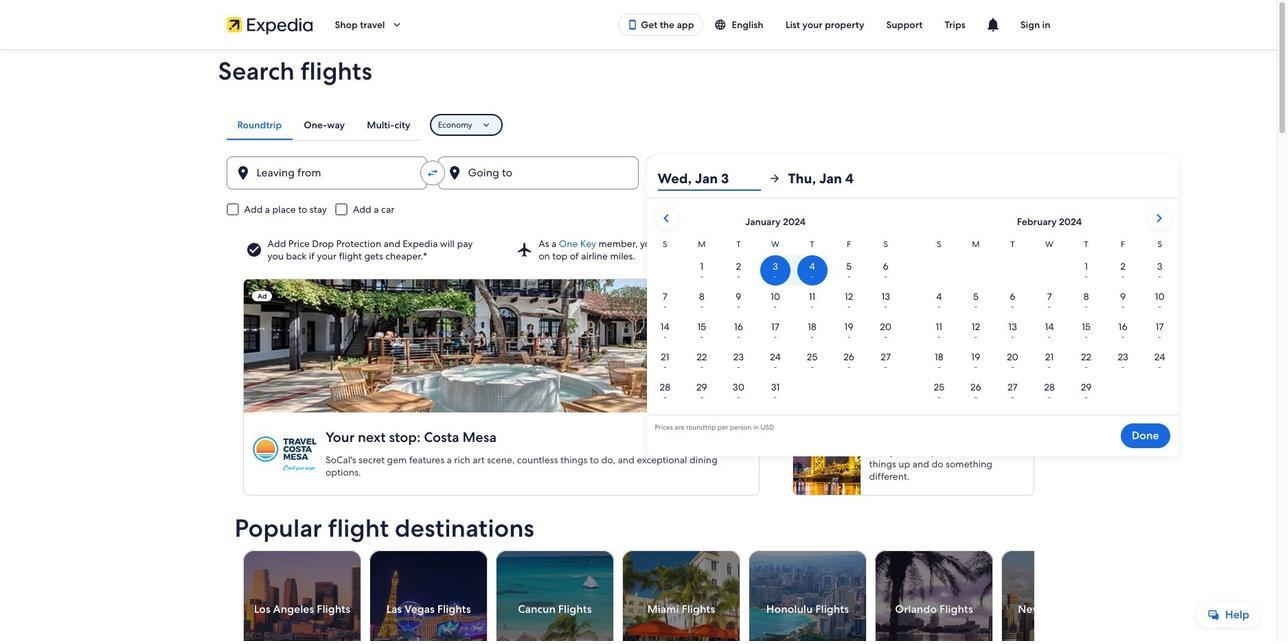 Task type: vqa. For each thing, say whether or not it's contained in the screenshot.
Car Suppliers Logo
no



Task type: describe. For each thing, give the bounding box(es) containing it.
honolulu flights image
[[748, 551, 866, 641]]

miami flights image
[[622, 551, 740, 641]]

orlando flights image
[[875, 551, 993, 641]]

small image
[[714, 19, 732, 31]]

download the app button image
[[627, 19, 638, 30]]

cancun flights image
[[496, 551, 614, 641]]

swap origin and destination values image
[[426, 167, 439, 179]]

next image
[[1026, 602, 1042, 618]]

previous image
[[235, 602, 251, 618]]

los angeles flights image
[[243, 551, 361, 641]]



Task type: locate. For each thing, give the bounding box(es) containing it.
las vegas flights image
[[369, 551, 487, 641]]

communication center icon image
[[985, 16, 1001, 33]]

main content
[[0, 49, 1277, 641]]

expedia logo image
[[226, 15, 313, 34]]

previous month image
[[658, 210, 674, 227]]

new york flights image
[[1001, 551, 1119, 641]]

next month image
[[1151, 210, 1167, 227]]

shop travel image
[[390, 19, 403, 31]]

tab list
[[226, 110, 421, 140]]

popular flight destinations region
[[226, 515, 1119, 641]]



